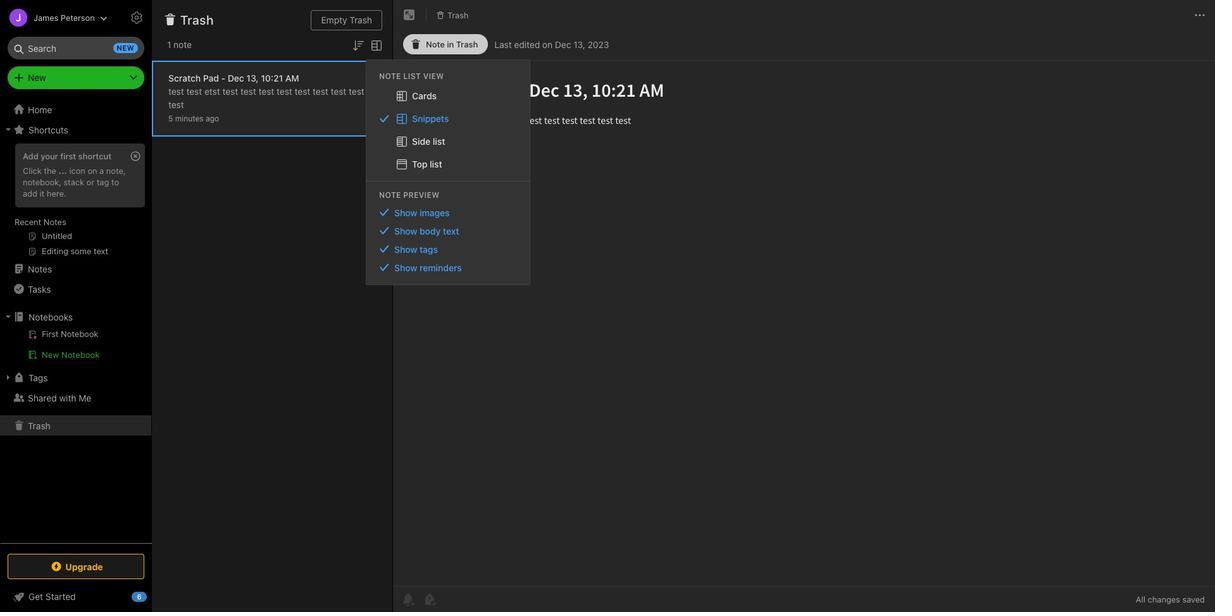 Task type: vqa. For each thing, say whether or not it's contained in the screenshot.
left Dec
yes



Task type: locate. For each thing, give the bounding box(es) containing it.
recent notes
[[15, 217, 66, 227]]

text
[[443, 226, 459, 237]]

new
[[28, 72, 46, 83], [42, 350, 59, 360]]

list right side
[[433, 136, 445, 147]]

1 horizontal spatial 13,
[[574, 39, 585, 50]]

notes up tasks
[[28, 264, 52, 274]]

1 show from the top
[[394, 208, 417, 218]]

13, inside scratch pad - dec 13, 10:21 am test test etst test test test test test test test test test 5 minutes ago
[[247, 72, 259, 83]]

icon on a note, notebook, stack or tag to add it here.
[[23, 166, 126, 199]]

scratch
[[168, 72, 201, 83]]

group containing add your first shortcut
[[0, 140, 151, 264]]

tag
[[97, 177, 109, 187]]

pad
[[203, 72, 219, 83]]

Account field
[[0, 5, 107, 30]]

notes
[[44, 217, 66, 227], [28, 264, 52, 274]]

13, left 2023
[[574, 39, 585, 50]]

stack
[[64, 177, 84, 187]]

dec inside scratch pad - dec 13, 10:21 am test test etst test test test test test test test test test 5 minutes ago
[[228, 72, 244, 83]]

0 horizontal spatial 13,
[[247, 72, 259, 83]]

edited
[[514, 39, 540, 50]]

new notebook button
[[0, 348, 151, 363]]

new inside "button"
[[42, 350, 59, 360]]

settings image
[[129, 10, 144, 25]]

dec right -
[[228, 72, 244, 83]]

tasks
[[28, 284, 51, 295]]

dec left 2023
[[555, 39, 571, 50]]

show reminders
[[394, 263, 462, 273]]

new up tags
[[42, 350, 59, 360]]

trash
[[448, 10, 469, 20], [180, 13, 214, 27], [350, 15, 372, 25], [456, 39, 478, 49], [28, 421, 50, 431]]

shortcuts
[[28, 124, 68, 135]]

0 vertical spatial 13,
[[574, 39, 585, 50]]

1 horizontal spatial on
[[542, 39, 553, 50]]

2 show from the top
[[394, 226, 417, 237]]

list
[[433, 136, 445, 147], [430, 159, 442, 170]]

13, inside note window element
[[574, 39, 585, 50]]

1 horizontal spatial dec
[[555, 39, 571, 50]]

0 horizontal spatial on
[[88, 166, 97, 176]]

or
[[86, 177, 94, 187]]

dec inside note window element
[[555, 39, 571, 50]]

saved
[[1183, 595, 1205, 605]]

group
[[0, 140, 151, 264]]

trash inside tree
[[28, 421, 50, 431]]

dec
[[555, 39, 571, 50], [228, 72, 244, 83]]

note
[[174, 39, 192, 50]]

note left preview
[[379, 190, 401, 200]]

peterson
[[61, 12, 95, 22]]

first
[[60, 151, 76, 161]]

trash up sort options field
[[350, 15, 372, 25]]

dropdown list menu
[[367, 85, 530, 176], [367, 204, 530, 277]]

show down show tags
[[394, 263, 417, 273]]

0 vertical spatial note
[[379, 71, 401, 81]]

1 vertical spatial list
[[430, 159, 442, 170]]

shared with me link
[[0, 388, 151, 408]]

show left the tags
[[394, 244, 417, 255]]

0 vertical spatial on
[[542, 39, 553, 50]]

1 vertical spatial dec
[[228, 72, 244, 83]]

list right top
[[430, 159, 442, 170]]

0 horizontal spatial dec
[[228, 72, 244, 83]]

show reminders link
[[367, 259, 530, 277]]

test
[[168, 86, 184, 97], [186, 86, 202, 97], [223, 86, 238, 97], [241, 86, 256, 97], [259, 86, 274, 97], [277, 86, 292, 97], [295, 86, 310, 97], [313, 86, 328, 97], [331, 86, 346, 97], [349, 86, 365, 97], [168, 99, 184, 110]]

0 vertical spatial dropdown list menu
[[367, 85, 530, 176]]

snippets link
[[367, 107, 530, 130]]

1 vertical spatial 13,
[[247, 72, 259, 83]]

empty trash
[[321, 15, 372, 25]]

view
[[423, 71, 444, 81]]

upgrade
[[65, 562, 103, 573]]

1 vertical spatial new
[[42, 350, 59, 360]]

tree
[[0, 99, 152, 543]]

me
[[79, 393, 91, 404]]

on right edited
[[542, 39, 553, 50]]

3 show from the top
[[394, 244, 417, 255]]

list
[[403, 71, 421, 81]]

0 vertical spatial new
[[28, 72, 46, 83]]

all
[[1136, 595, 1146, 605]]

icon
[[69, 166, 85, 176]]

13, left 10:21
[[247, 72, 259, 83]]

new inside popup button
[[28, 72, 46, 83]]

trash down the shared
[[28, 421, 50, 431]]

on inside the icon on a note, notebook, stack or tag to add it here.
[[88, 166, 97, 176]]

dec for on
[[555, 39, 571, 50]]

shared with me
[[28, 393, 91, 404]]

1 vertical spatial note
[[379, 190, 401, 200]]

note
[[379, 71, 401, 81], [379, 190, 401, 200]]

shortcut
[[78, 151, 112, 161]]

1 dropdown list menu from the top
[[367, 85, 530, 176]]

a
[[99, 166, 104, 176]]

trash up note in trash
[[448, 10, 469, 20]]

changes
[[1148, 595, 1181, 605]]

expand notebooks image
[[3, 312, 13, 322]]

notes link
[[0, 259, 151, 279]]

0 vertical spatial dec
[[555, 39, 571, 50]]

scratch pad - dec 13, 10:21 am test test etst test test test test test test test test test 5 minutes ago
[[168, 72, 365, 123]]

click to collapse image
[[147, 589, 157, 605]]

side list link
[[367, 130, 530, 153]]

note list view
[[379, 71, 444, 81]]

show up show tags
[[394, 226, 417, 237]]

show down note preview at the top left
[[394, 208, 417, 218]]

2023
[[588, 39, 609, 50]]

side list
[[412, 136, 445, 147]]

2 dropdown list menu from the top
[[367, 204, 530, 277]]

note left list
[[379, 71, 401, 81]]

get started
[[28, 592, 76, 603]]

More actions field
[[1193, 5, 1208, 25]]

1 note from the top
[[379, 71, 401, 81]]

show
[[394, 208, 417, 218], [394, 226, 417, 237], [394, 244, 417, 255], [394, 263, 417, 273]]

expand tags image
[[3, 373, 13, 383]]

started
[[45, 592, 76, 603]]

new notebook
[[42, 350, 100, 360]]

1 vertical spatial on
[[88, 166, 97, 176]]

note
[[426, 39, 445, 49]]

2 note from the top
[[379, 190, 401, 200]]

show body text link
[[367, 222, 530, 240]]

4 show from the top
[[394, 263, 417, 273]]

show for show images
[[394, 208, 417, 218]]

cards link
[[367, 85, 530, 107]]

upgrade button
[[8, 555, 144, 580]]

13, for 2023
[[574, 39, 585, 50]]

0 vertical spatial list
[[433, 136, 445, 147]]

13, for 10:21
[[247, 72, 259, 83]]

note in trash
[[426, 39, 478, 49]]

tags
[[420, 244, 438, 255]]

on
[[542, 39, 553, 50], [88, 166, 97, 176]]

notes right recent at the top of the page
[[44, 217, 66, 227]]

list for side list
[[433, 136, 445, 147]]

1 vertical spatial dropdown list menu
[[367, 204, 530, 277]]

all changes saved
[[1136, 595, 1205, 605]]

add a reminder image
[[401, 593, 416, 608]]

6
[[137, 593, 142, 601]]

on left a
[[88, 166, 97, 176]]

Help and Learning task checklist field
[[0, 587, 152, 608]]

body
[[420, 226, 441, 237]]

new up the home
[[28, 72, 46, 83]]

-
[[221, 72, 225, 83]]

Note Editor text field
[[393, 61, 1215, 587]]

preview
[[403, 190, 440, 200]]

0 vertical spatial notes
[[44, 217, 66, 227]]



Task type: describe. For each thing, give the bounding box(es) containing it.
snippets
[[412, 113, 449, 124]]

on inside note window element
[[542, 39, 553, 50]]

show for show reminders
[[394, 263, 417, 273]]

shortcuts button
[[0, 120, 151, 140]]

tags
[[28, 373, 48, 383]]

Search text field
[[16, 37, 135, 60]]

reminders
[[420, 263, 462, 273]]

note,
[[106, 166, 126, 176]]

1
[[167, 39, 171, 50]]

list for top list
[[430, 159, 442, 170]]

note window element
[[393, 0, 1215, 613]]

notebook,
[[23, 177, 61, 187]]

am
[[285, 72, 299, 83]]

the
[[44, 166, 56, 176]]

add tag image
[[422, 593, 437, 608]]

new for new notebook
[[42, 350, 59, 360]]

to
[[111, 177, 119, 187]]

10:21
[[261, 72, 283, 83]]

tasks button
[[0, 279, 151, 299]]

more actions image
[[1193, 8, 1208, 23]]

top
[[412, 159, 428, 170]]

etst
[[204, 86, 220, 97]]

add your first shortcut
[[23, 151, 112, 161]]

ago
[[206, 114, 219, 123]]

expand note image
[[402, 8, 417, 23]]

View options field
[[366, 37, 384, 53]]

dropdown list menu containing cards
[[367, 85, 530, 176]]

new for new
[[28, 72, 46, 83]]

dropdown list menu containing show images
[[367, 204, 530, 277]]

cards
[[412, 90, 437, 101]]

1 vertical spatial notes
[[28, 264, 52, 274]]

in
[[447, 39, 454, 49]]

show images
[[394, 208, 450, 218]]

trash button
[[432, 6, 473, 24]]

show images link
[[367, 204, 530, 222]]

new search field
[[16, 37, 138, 60]]

...
[[59, 166, 67, 176]]

get
[[28, 592, 43, 603]]

note preview
[[379, 190, 440, 200]]

images
[[420, 208, 450, 218]]

Sort options field
[[351, 37, 366, 53]]

show for show body text
[[394, 226, 417, 237]]

trash link
[[0, 416, 151, 436]]

trash inside button
[[448, 10, 469, 20]]

new
[[117, 44, 134, 52]]

new button
[[8, 66, 144, 89]]

note for note list view
[[379, 71, 401, 81]]

click the ...
[[23, 166, 67, 176]]

new notebook group
[[0, 327, 151, 368]]

side
[[412, 136, 431, 147]]

note for note preview
[[379, 190, 401, 200]]

your
[[41, 151, 58, 161]]

shared
[[28, 393, 57, 404]]

here.
[[47, 189, 66, 199]]

tags button
[[0, 368, 151, 388]]

trash up note
[[180, 13, 214, 27]]

1 note
[[167, 39, 192, 50]]

top list
[[412, 159, 442, 170]]

top list link
[[367, 153, 530, 176]]

show for show tags
[[394, 244, 417, 255]]

notebooks
[[28, 312, 73, 323]]

last edited on dec 13, 2023
[[495, 39, 609, 50]]

add
[[23, 189, 37, 199]]

empty
[[321, 15, 347, 25]]

show tags
[[394, 244, 438, 255]]

recent
[[15, 217, 41, 227]]

home link
[[0, 99, 152, 120]]

notebook
[[61, 350, 100, 360]]

home
[[28, 104, 52, 115]]

minutes
[[175, 114, 204, 123]]

tree containing home
[[0, 99, 152, 543]]

james
[[34, 12, 58, 22]]

5
[[168, 114, 173, 123]]

show tags link
[[367, 240, 530, 259]]

empty trash button
[[311, 10, 382, 30]]

last
[[495, 39, 512, 50]]

trash inside button
[[350, 15, 372, 25]]

dec for -
[[228, 72, 244, 83]]

with
[[59, 393, 76, 404]]

trash right in
[[456, 39, 478, 49]]

click
[[23, 166, 42, 176]]

it
[[40, 189, 44, 199]]

show body text
[[394, 226, 459, 237]]



